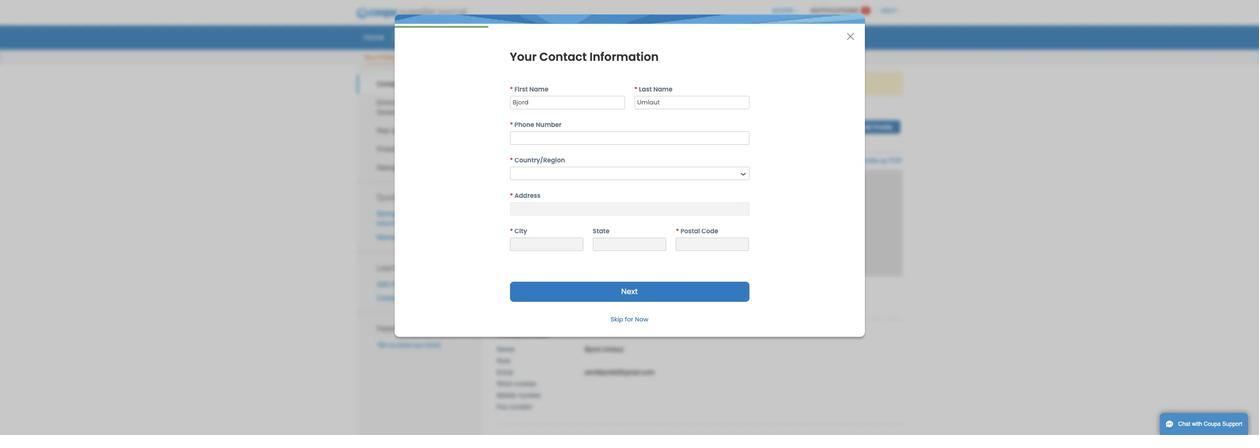 Task type: locate. For each thing, give the bounding box(es) containing it.
1 horizontal spatial coupa
[[1205, 421, 1222, 428]]

quick links
[[377, 191, 420, 203]]

information
[[377, 219, 410, 227]]

2 vertical spatial number
[[510, 403, 533, 411]]

* left 'first'
[[510, 85, 513, 94]]

skip
[[611, 315, 624, 324]]

1 horizontal spatial your
[[510, 49, 537, 65]]

coupa right with
[[1205, 421, 1222, 428]]

number up mobile number fax number
[[514, 380, 537, 388]]

profile up social,
[[409, 80, 430, 88]]

None text field
[[510, 96, 625, 109], [510, 238, 584, 251], [510, 96, 625, 109], [510, 238, 584, 251]]

0 horizontal spatial profile
[[444, 294, 462, 302]]

your down home link
[[364, 54, 377, 61]]

contact up complete
[[540, 49, 587, 65]]

your down sheets on the left of the page
[[510, 49, 537, 65]]

ratings & references link
[[357, 158, 483, 177]]

profile progress
[[720, 109, 769, 117]]

* up * city at the left of page
[[510, 191, 513, 200]]

home
[[364, 32, 384, 42]]

* left phone
[[510, 120, 513, 129]]

first
[[515, 85, 528, 94]]

0 vertical spatial &
[[415, 108, 420, 116]]

& inside risk & compliance link
[[392, 127, 396, 134]]

environmental,
[[377, 99, 422, 106]]

0 vertical spatial profile
[[572, 80, 590, 87]]

to
[[592, 80, 598, 87]]

postal
[[681, 227, 701, 236]]

& right risk
[[392, 127, 396, 134]]

your for your profile
[[364, 54, 377, 61]]

* country/region
[[510, 156, 565, 165]]

1 horizontal spatial profile
[[572, 80, 590, 87]]

0 horizontal spatial for
[[625, 315, 634, 324]]

1 vertical spatial primary
[[497, 331, 522, 338]]

primary down doing at the bottom left of page
[[497, 300, 522, 308]]

entities
[[419, 233, 440, 241]]

2 primary from the top
[[497, 331, 522, 338]]

center
[[412, 262, 437, 273]]

complete
[[526, 80, 555, 87]]

profile left to
[[572, 80, 590, 87]]

ratings
[[377, 164, 400, 172]]

contact for primary
[[524, 331, 549, 338]]

None text field
[[635, 96, 750, 109], [510, 131, 750, 145], [511, 167, 737, 180], [511, 203, 749, 215], [676, 238, 750, 251], [635, 96, 750, 109], [510, 131, 750, 145], [511, 167, 737, 180], [511, 203, 749, 215], [676, 238, 750, 251]]

& inside environmental, social, governance & diversity
[[415, 108, 420, 116]]

your profile link
[[364, 52, 396, 64]]

progress bar
[[395, 26, 489, 28]]

references
[[408, 164, 442, 172]]

your right in
[[780, 80, 793, 87]]

excursions
[[590, 117, 655, 132]]

primary for primary address
[[497, 300, 522, 308]]

service/time sheets link
[[466, 30, 546, 44]]

profile down home link
[[378, 54, 396, 61]]

* left "by"
[[635, 85, 638, 94]]

* left postal
[[676, 227, 680, 236]]

for inside button
[[625, 315, 634, 324]]

last
[[639, 85, 652, 94], [732, 134, 745, 142]]

a
[[399, 294, 403, 302]]

1 vertical spatial for
[[625, 315, 634, 324]]

city
[[515, 227, 528, 236]]

diversity
[[422, 108, 447, 116]]

last updated
[[732, 134, 772, 142]]

name for * last name
[[654, 85, 673, 94]]

manage down "information" in the bottom left of the page
[[377, 233, 401, 241]]

State text field
[[593, 238, 667, 251]]

for left items
[[745, 80, 753, 87]]

profile right the edit in the top of the page
[[874, 124, 893, 131]]

0 vertical spatial contact
[[540, 49, 587, 65]]

bjord's excursions image
[[497, 106, 535, 145]]

items
[[755, 80, 771, 87]]

profile
[[572, 80, 590, 87], [444, 294, 462, 302]]

more
[[391, 280, 406, 288]]

1 primary from the top
[[497, 300, 522, 308]]

profile
[[399, 32, 420, 42], [378, 54, 396, 61], [409, 80, 430, 88], [720, 109, 740, 117], [874, 124, 893, 131], [860, 157, 879, 164]]

* for * address
[[510, 191, 513, 200]]

primary address
[[497, 300, 550, 308]]

your for your contact information
[[510, 49, 537, 65]]

country/region
[[515, 156, 565, 165]]

name right "by"
[[654, 85, 673, 94]]

us
[[389, 341, 396, 349]]

name up "role"
[[497, 345, 515, 353]]

* left city
[[510, 227, 513, 236]]

chat with coupa support button
[[1161, 413, 1249, 435]]

1 vertical spatial last
[[732, 134, 745, 142]]

contact inside dialog
[[540, 49, 587, 65]]

*
[[510, 85, 513, 94], [635, 85, 638, 94], [510, 120, 513, 129], [510, 156, 513, 165], [510, 191, 513, 200], [510, 227, 513, 236], [676, 227, 680, 236]]

manage legal entities
[[377, 233, 440, 241]]

0 horizontal spatial your
[[557, 80, 570, 87]]

progress
[[742, 109, 769, 117]]

that
[[697, 80, 709, 87]]

mobile number fax number
[[497, 391, 541, 411]]

1 vertical spatial manage
[[377, 233, 401, 241]]

your inside your profile link
[[364, 54, 377, 61]]

& left diversity on the left of page
[[415, 108, 420, 116]]

number
[[514, 380, 537, 388], [519, 391, 541, 399], [510, 403, 533, 411]]

0 horizontal spatial name
[[497, 345, 515, 353]]

discovered
[[611, 80, 643, 87]]

number down mobile
[[510, 403, 533, 411]]

* for * city
[[510, 227, 513, 236]]

chat with coupa support
[[1179, 421, 1243, 428]]

number
[[536, 120, 562, 129]]

1 vertical spatial coupa
[[1205, 421, 1222, 428]]

number down 'work number'
[[519, 391, 541, 399]]

* left country/region
[[510, 156, 513, 165]]

for right skip
[[625, 315, 634, 324]]

your
[[557, 80, 570, 87], [780, 80, 793, 87]]

updated
[[747, 134, 772, 142]]

last left the 'updated'
[[732, 134, 745, 142]]

now
[[635, 315, 649, 324]]

2 horizontal spatial &
[[415, 108, 420, 116]]

doing
[[497, 287, 516, 295]]

1 horizontal spatial &
[[402, 164, 406, 172]]

close image
[[847, 33, 855, 40]]

0 vertical spatial coupa
[[654, 80, 674, 87]]

company profile
[[377, 80, 430, 88]]

&
[[415, 108, 420, 116], [392, 127, 396, 134], [402, 164, 406, 172]]

social,
[[424, 99, 444, 106]]

0 vertical spatial number
[[514, 380, 537, 388]]

support
[[1223, 421, 1243, 428]]

1 vertical spatial &
[[392, 127, 396, 134]]

category.
[[795, 80, 822, 87]]

coupa right "by"
[[654, 80, 674, 87]]

0 vertical spatial address
[[515, 191, 541, 200]]

1 horizontal spatial your
[[780, 80, 793, 87]]

address inside bjord's excursions banner
[[524, 300, 550, 308]]

0 horizontal spatial your
[[364, 54, 377, 61]]

number for work number
[[514, 380, 537, 388]]

number for mobile number fax number
[[519, 391, 541, 399]]

profile down coupa supplier portal image on the top left of the page
[[399, 32, 420, 42]]

0 horizontal spatial coupa
[[654, 80, 674, 87]]

skip for now
[[611, 315, 649, 324]]

by
[[645, 80, 652, 87]]

looking
[[722, 80, 743, 87]]

next
[[622, 286, 638, 297]]

0 horizontal spatial last
[[639, 85, 652, 94]]

last down "information"
[[639, 85, 652, 94]]

links
[[400, 191, 420, 203]]

profile inside "button"
[[860, 157, 879, 164]]

skip for now button
[[603, 312, 657, 327]]

parent
[[741, 287, 762, 295]]

environmental, social, governance & diversity link
[[357, 93, 483, 121]]

1 vertical spatial number
[[519, 391, 541, 399]]

1 vertical spatial contact
[[524, 331, 549, 338]]

profile inside alert
[[572, 80, 590, 87]]

& inside ratings & references link
[[402, 164, 406, 172]]

your contact information
[[510, 49, 659, 65]]

0 vertical spatial manage
[[377, 210, 401, 217]]

primary up "role"
[[497, 331, 522, 338]]

are
[[711, 80, 720, 87]]

* for * country/region
[[510, 156, 513, 165]]

manage up "information" in the bottom left of the page
[[377, 210, 401, 217]]

profile for company profile
[[409, 80, 430, 88]]

1 horizontal spatial name
[[530, 85, 549, 94]]

name for * first name
[[530, 85, 549, 94]]

1 horizontal spatial last
[[732, 134, 745, 142]]

1 horizontal spatial for
[[745, 80, 753, 87]]

your contact information dialog
[[395, 14, 865, 337]]

0 vertical spatial for
[[745, 80, 753, 87]]

manage inside manage payment information
[[377, 210, 401, 217]]

profile left as
[[860, 157, 879, 164]]

bjord umlaut
[[585, 345, 624, 353]]

0 vertical spatial last
[[639, 85, 652, 94]]

primary inside bjord's excursions banner
[[497, 300, 522, 308]]

manage for manage legal entities
[[377, 233, 401, 241]]

& right ratings
[[402, 164, 406, 172]]

0 vertical spatial primary
[[497, 300, 522, 308]]

coupa inside alert
[[654, 80, 674, 87]]

2 vertical spatial &
[[402, 164, 406, 172]]

2 manage from the top
[[377, 233, 401, 241]]

governance
[[377, 108, 413, 116]]

email
[[497, 368, 514, 376]]

your right complete
[[557, 80, 570, 87]]

your inside your contact information dialog
[[510, 49, 537, 65]]

create a discoverable profile link
[[377, 294, 462, 302]]

address up city
[[515, 191, 541, 200]]

0 horizontal spatial &
[[392, 127, 396, 134]]

name right 'first'
[[530, 85, 549, 94]]

address down business
[[524, 300, 550, 308]]

1 manage from the top
[[377, 210, 401, 217]]

coupa inside button
[[1205, 421, 1222, 428]]

profile right discoverable
[[444, 294, 462, 302]]

service/time sheets
[[473, 32, 540, 42]]

2 horizontal spatial name
[[654, 85, 673, 94]]

2 your from the left
[[780, 80, 793, 87]]

contact down 'primary address'
[[524, 331, 549, 338]]

address inside your contact information dialog
[[515, 191, 541, 200]]

1 vertical spatial address
[[524, 300, 550, 308]]

* phone number
[[510, 120, 562, 129]]



Task type: vqa. For each thing, say whether or not it's contained in the screenshot.
BJORD'S
yes



Task type: describe. For each thing, give the bounding box(es) containing it.
coupa supplier portal image
[[350, 1, 473, 25]]

fax
[[497, 403, 508, 411]]

risk & compliance link
[[357, 121, 483, 140]]

feedback
[[377, 323, 413, 334]]

think
[[427, 341, 441, 349]]

bjord's excursions
[[545, 117, 655, 132]]

* for * last name
[[635, 85, 638, 94]]

payment
[[403, 210, 429, 217]]

work
[[497, 380, 513, 388]]

profile for your profile
[[378, 54, 396, 61]]

setup
[[842, 32, 861, 42]]

* city
[[510, 227, 528, 236]]

ultimate
[[713, 287, 739, 295]]

in
[[773, 80, 778, 87]]

risk & compliance
[[377, 127, 434, 134]]

manage payment information
[[377, 210, 429, 227]]

bjord's excursions banner
[[494, 106, 913, 319]]

edit profile link
[[853, 120, 901, 134]]

tell
[[377, 341, 387, 349]]

tell us what you think button
[[377, 340, 441, 350]]

risk
[[377, 127, 390, 134]]

download
[[828, 157, 858, 164]]

download profile as pdf
[[828, 157, 903, 164]]

legal
[[403, 233, 417, 241]]

profile for download profile as pdf
[[860, 157, 879, 164]]

bjord
[[585, 345, 601, 353]]

add
[[377, 280, 389, 288]]

* for * first name
[[510, 85, 513, 94]]

service/time
[[473, 32, 516, 42]]

& for compliance
[[392, 127, 396, 134]]

performance
[[406, 145, 444, 153]]

as
[[549, 287, 558, 295]]

doing business as
[[497, 287, 558, 295]]

information
[[590, 49, 659, 65]]

state
[[593, 227, 610, 236]]

financial
[[377, 145, 404, 153]]

profile for edit profile
[[874, 124, 893, 131]]

create
[[377, 294, 397, 302]]

add more customers link
[[377, 280, 439, 288]]

* first name
[[510, 85, 549, 94]]

contact for your
[[540, 49, 587, 65]]

business
[[518, 287, 548, 295]]

last inside bjord's excursions banner
[[732, 134, 745, 142]]

mobile
[[497, 391, 517, 399]]

complete your profile to get discovered by coupa buyers that are looking for items in your category.
[[526, 80, 822, 87]]

* for * phone number
[[510, 120, 513, 129]]

buyers
[[675, 80, 696, 87]]

profile left progress at the right of the page
[[720, 109, 740, 117]]

as
[[881, 157, 888, 164]]

last inside your contact information dialog
[[639, 85, 652, 94]]

code
[[702, 227, 719, 236]]

manage legal entities link
[[377, 233, 440, 241]]

chat
[[1179, 421, 1191, 428]]

complete your profile to get discovered by coupa buyers that are looking for items in your category. alert
[[497, 71, 903, 96]]

role
[[497, 357, 511, 365]]

compliance
[[398, 127, 434, 134]]

1 vertical spatial profile
[[444, 294, 462, 302]]

setup link
[[836, 30, 868, 44]]

background image
[[497, 169, 903, 276]]

create a discoverable profile
[[377, 294, 462, 302]]

add more customers
[[377, 280, 439, 288]]

phone
[[515, 120, 535, 129]]

for inside alert
[[745, 80, 753, 87]]

learning
[[377, 262, 410, 273]]

learning center
[[377, 262, 437, 273]]

environmental, social, governance & diversity
[[377, 99, 447, 116]]

progress bar inside your contact information dialog
[[395, 26, 489, 28]]

* address
[[510, 191, 541, 200]]

tell us what you think
[[377, 341, 441, 349]]

discoverable
[[405, 294, 442, 302]]

sheets
[[517, 32, 540, 42]]

address for primary address
[[524, 300, 550, 308]]

* last name
[[635, 85, 673, 94]]

primary for primary contact
[[497, 331, 522, 338]]

* for * postal code
[[676, 227, 680, 236]]

pdf
[[890, 157, 903, 164]]

& for references
[[402, 164, 406, 172]]

your profile
[[364, 54, 396, 61]]

manage payment information link
[[377, 210, 429, 227]]

umlaut
[[603, 345, 624, 353]]

financial performance
[[377, 145, 444, 153]]

is ultimate parent
[[705, 287, 762, 295]]

customers
[[408, 280, 439, 288]]

address for * address
[[515, 191, 541, 200]]

sicritbjordd@gmail.com
[[585, 368, 655, 376]]

work number
[[497, 380, 537, 388]]

next button
[[510, 282, 750, 302]]

bjord's
[[545, 117, 586, 132]]

company profile link
[[357, 75, 483, 93]]

1 your from the left
[[557, 80, 570, 87]]

you
[[414, 341, 425, 349]]

financial performance link
[[357, 140, 483, 158]]

get
[[599, 80, 609, 87]]

orders link
[[429, 30, 464, 44]]

manage for manage payment information
[[377, 210, 401, 217]]

edit
[[860, 124, 872, 131]]



